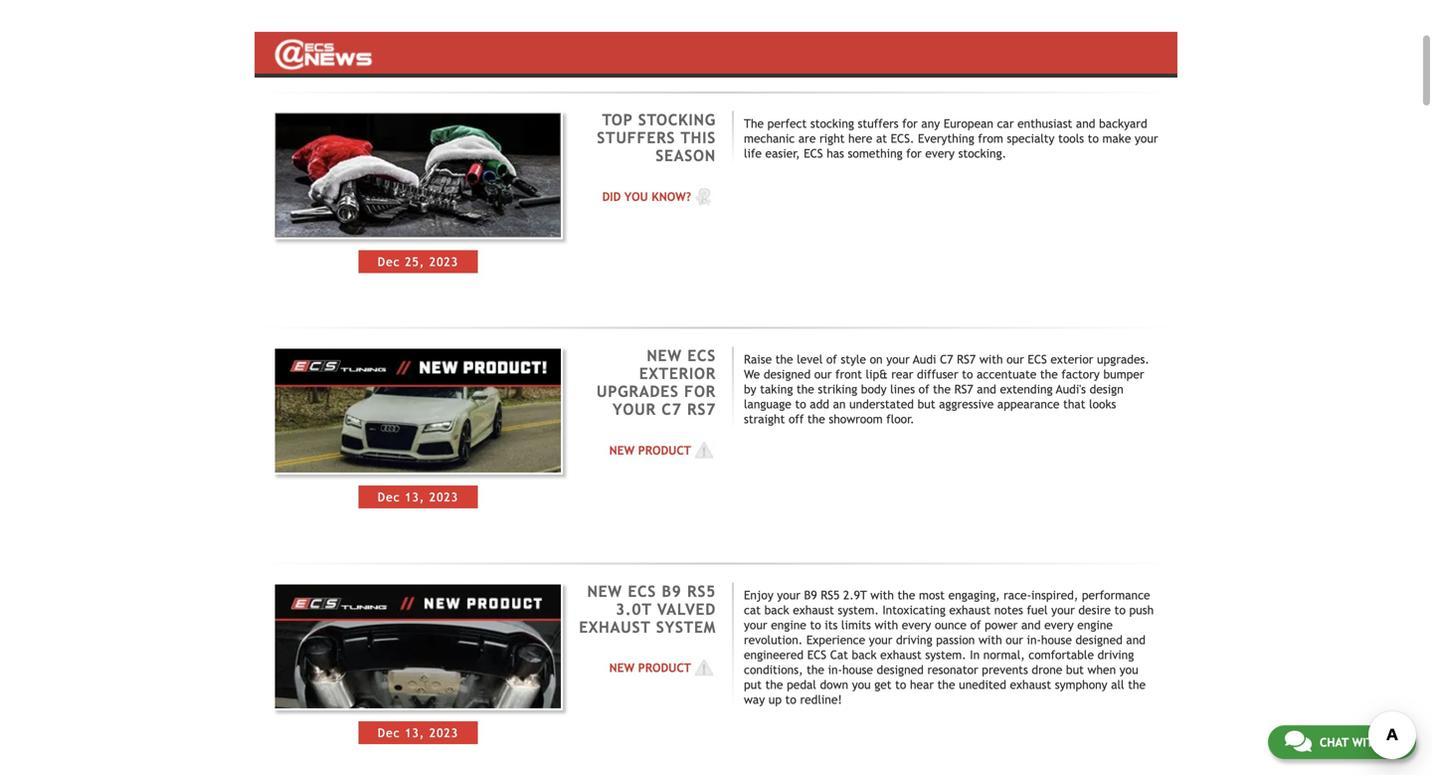 Task type: describe. For each thing, give the bounding box(es) containing it.
when
[[1088, 663, 1117, 677]]

13, for new ecs exterior upgrades for your c7 rs7
[[405, 490, 425, 504]]

new ecs exterior upgrades for your c7 rs7 link
[[597, 347, 716, 418]]

your down limits
[[869, 633, 893, 647]]

new ecs b9 rs5 3.0t valved exhaust system image
[[273, 583, 563, 711]]

its
[[825, 618, 838, 632]]

1 vertical spatial back
[[852, 648, 877, 662]]

1 horizontal spatial house
[[1042, 633, 1073, 647]]

2023 for top stocking stuffers this season
[[430, 255, 459, 268]]

2 vertical spatial designed
[[877, 663, 924, 677]]

style
[[841, 352, 867, 366]]

redline!
[[800, 692, 843, 706]]

0 vertical spatial in-
[[1027, 633, 1042, 647]]

ecs.
[[891, 132, 915, 145]]

rs7 inside new ecs exterior upgrades for your c7 rs7
[[688, 401, 716, 418]]

0 horizontal spatial system.
[[838, 603, 879, 617]]

something
[[848, 146, 903, 160]]

top
[[603, 111, 633, 129]]

pedal
[[787, 678, 817, 691]]

the down resonator
[[938, 678, 956, 691]]

but inside enjoy your b9 rs5 2.9t with the most engaging, race-inspired, performance cat back exhaust system. intoxicating exhaust notes fuel your desire to push your engine to its limits with every ounce of power and every engine revolution. experience your driving passion with our in-house designed and engineered ecs cat back exhaust system. in normal, comfortable driving conditions, the in-house designed resonator prevents drone but when you put the pedal down you get to hear the unedited exhaust symphony all the way up to redline!
[[1067, 663, 1085, 677]]

your inside the perfect stocking stuffers for any european car enthusiast and backyard mechanic are right here at ecs.   everything from specialty tools to make your life easier, ecs has something for every stocking.
[[1135, 132, 1159, 145]]

your inside raise the level of style on your audi c7 rs7 with our ecs exterior upgrades. we designed our front lip& rear diffuser to accentuate the factory bumper by taking the striking body lines of the rs7 and extending audi's design language to add an understated but aggressive appearance that looks straight off the showroom floor.
[[887, 352, 910, 366]]

appearance
[[998, 397, 1060, 411]]

your right enjoy at bottom
[[778, 588, 801, 602]]

on
[[870, 352, 883, 366]]

system
[[657, 618, 716, 636]]

chat with us link
[[1269, 725, 1417, 759]]

enthusiast
[[1018, 117, 1073, 131]]

1 horizontal spatial system.
[[926, 648, 967, 662]]

exhaust
[[579, 618, 651, 636]]

25,
[[405, 255, 425, 268]]

drone
[[1032, 663, 1063, 677]]

1 engine from the left
[[771, 618, 807, 632]]

extending
[[1001, 382, 1053, 396]]

our inside enjoy your b9 rs5 2.9t with the most engaging, race-inspired, performance cat back exhaust system. intoxicating exhaust notes fuel your desire to push your engine to its limits with every ounce of power and every engine revolution. experience your driving passion with our in-house designed and engineered ecs cat back exhaust system. in normal, comfortable driving conditions, the in-house designed resonator prevents drone but when you put the pedal down you get to hear the unedited exhaust symphony all the way up to redline!
[[1006, 633, 1024, 647]]

every down fuel
[[1045, 618, 1074, 632]]

any
[[922, 117, 941, 131]]

top stocking stuffers this season link
[[597, 111, 716, 165]]

dec 13, 2023 for new ecs exterior upgrades for your c7 rs7
[[378, 490, 459, 504]]

to right diffuser
[[963, 367, 974, 381]]

everything
[[918, 132, 975, 145]]

dec for c7
[[378, 490, 401, 504]]

1 vertical spatial rs7
[[955, 382, 974, 396]]

you
[[625, 190, 648, 203]]

and inside the perfect stocking stuffers for any european car enthusiast and backyard mechanic are right here at ecs.   everything from specialty tools to make your life easier, ecs has something for every stocking.
[[1077, 117, 1096, 131]]

showroom
[[829, 412, 883, 426]]

engaging,
[[949, 588, 1001, 602]]

normal,
[[984, 648, 1026, 662]]

intoxicating
[[883, 603, 946, 617]]

hear
[[910, 678, 934, 691]]

1 vertical spatial in-
[[828, 663, 843, 677]]

0 horizontal spatial you
[[852, 678, 871, 691]]

european
[[944, 117, 994, 131]]

for
[[685, 383, 716, 401]]

exterior
[[1051, 352, 1094, 366]]

with down power
[[979, 633, 1003, 647]]

language
[[744, 397, 792, 411]]

new
[[588, 583, 623, 600]]

dec for exhaust
[[378, 726, 401, 740]]

to left its
[[810, 618, 822, 632]]

with left us
[[1353, 735, 1382, 749]]

dec 13, 2023 link for new ecs b9 rs5 3.0t valved exhaust system
[[273, 583, 563, 744]]

6 image
[[692, 187, 716, 206]]

0 vertical spatial rs7
[[957, 352, 976, 366]]

most
[[920, 588, 945, 602]]

exhaust down the drone
[[1011, 678, 1052, 691]]

with inside raise the level of style on your audi c7 rs7 with our ecs exterior upgrades. we designed our front lip& rear diffuser to accentuate the factory bumper by taking the striking body lines of the rs7 and extending audi's design language to add an understated but aggressive appearance that looks straight off the showroom floor.
[[980, 352, 1004, 366]]

resonator
[[928, 663, 979, 677]]

body
[[862, 382, 887, 396]]

we
[[744, 367, 760, 381]]

designed inside raise the level of style on your audi c7 rs7 with our ecs exterior upgrades. we designed our front lip& rear diffuser to accentuate the factory bumper by taking the striking body lines of the rs7 and extending audi's design language to add an understated but aggressive appearance that looks straight off the showroom floor.
[[764, 367, 811, 381]]

stocking.
[[959, 146, 1007, 160]]

the up intoxicating
[[898, 588, 916, 602]]

revolution.
[[744, 633, 803, 647]]

your down the cat
[[744, 618, 768, 632]]

and down push
[[1127, 633, 1146, 647]]

upgrades.
[[1098, 352, 1150, 366]]

new ecs b9 rs5 3.0t valved exhaust system
[[579, 583, 716, 636]]

taking
[[760, 382, 793, 396]]

dec 25, 2023
[[378, 255, 459, 268]]

prevents
[[982, 663, 1029, 677]]

2.9t
[[844, 588, 867, 602]]

specialty
[[1008, 132, 1055, 145]]

0 horizontal spatial driving
[[897, 633, 933, 647]]

up
[[769, 692, 782, 706]]

the up audi's
[[1041, 367, 1059, 381]]

know?
[[652, 190, 692, 203]]

exterior
[[640, 365, 716, 383]]

dec 25, 2023 link
[[273, 111, 563, 273]]

top stocking stuffers this season image
[[273, 111, 563, 239]]

ecs inside new ecs b9 rs5 3.0t valved exhaust system
[[628, 583, 657, 600]]

are
[[799, 132, 816, 145]]

ecs inside the perfect stocking stuffers for any european car enthusiast and backyard mechanic are right here at ecs.   everything from specialty tools to make your life easier, ecs has something for every stocking.
[[804, 146, 824, 160]]

cat
[[831, 648, 849, 662]]

0 horizontal spatial back
[[765, 603, 790, 617]]

comments image
[[1286, 729, 1312, 753]]

new ecs exterior upgrades for your c7 rs7 image
[[273, 347, 563, 475]]

4 image for system
[[692, 658, 716, 678]]

aggressive
[[940, 397, 994, 411]]

easier,
[[766, 146, 801, 160]]

your down inspired,
[[1052, 603, 1075, 617]]

life
[[744, 146, 762, 160]]

the left level
[[776, 352, 794, 366]]

perfect
[[768, 117, 807, 131]]

0 vertical spatial of
[[827, 352, 838, 366]]

and down fuel
[[1022, 618, 1041, 632]]

valved
[[658, 600, 716, 618]]

top stocking stuffers this season
[[597, 111, 716, 165]]

way
[[744, 692, 765, 706]]

straight
[[744, 412, 785, 426]]

4 image for rs7
[[692, 440, 716, 460]]

stocking
[[639, 111, 716, 129]]

in
[[970, 648, 980, 662]]

1 vertical spatial house
[[843, 663, 874, 677]]

2023 for new ecs exterior upgrades for your c7 rs7
[[430, 490, 459, 504]]

1 horizontal spatial you
[[1120, 663, 1139, 677]]

engineered
[[744, 648, 804, 662]]

enjoy
[[744, 588, 774, 602]]



Task type: vqa. For each thing, say whether or not it's contained in the screenshot.
6th ES#: from the bottom
no



Task type: locate. For each thing, give the bounding box(es) containing it.
1 horizontal spatial of
[[919, 382, 930, 396]]

engine down desire
[[1078, 618, 1113, 632]]

an
[[833, 397, 846, 411]]

dec 13, 2023 for new ecs b9 rs5 3.0t valved exhaust system
[[378, 726, 459, 740]]

c7 inside raise the level of style on your audi c7 rs7 with our ecs exterior upgrades. we designed our front lip& rear diffuser to accentuate the factory bumper by taking the striking body lines of the rs7 and extending audi's design language to add an understated but aggressive appearance that looks straight off the showroom floor.
[[940, 352, 954, 366]]

dec 13, 2023 link for new ecs exterior upgrades for your c7 rs7
[[273, 347, 563, 509]]

0 vertical spatial dec 13, 2023 link
[[273, 347, 563, 509]]

2 vertical spatial our
[[1006, 633, 1024, 647]]

chat with us
[[1320, 735, 1400, 749]]

2 engine from the left
[[1078, 618, 1113, 632]]

product for exhaust
[[639, 661, 692, 675]]

every for top stocking stuffers this season
[[926, 146, 955, 160]]

you left get
[[852, 678, 871, 691]]

1 13, from the top
[[405, 490, 425, 504]]

of down diffuser
[[919, 382, 930, 396]]

in- up down
[[828, 663, 843, 677]]

for down ecs.
[[907, 146, 922, 160]]

2 new product from the top
[[610, 661, 692, 675]]

exhaust up get
[[881, 648, 922, 662]]

design
[[1090, 382, 1124, 396]]

0 horizontal spatial in-
[[828, 663, 843, 677]]

of left style
[[827, 352, 838, 366]]

new product for c7
[[610, 443, 692, 457]]

stocking
[[811, 117, 855, 131]]

0 horizontal spatial but
[[918, 397, 936, 411]]

the up add on the right bottom of page
[[797, 382, 815, 396]]

at
[[877, 132, 888, 145]]

new product down exhaust
[[610, 661, 692, 675]]

front
[[836, 367, 863, 381]]

house down cat
[[843, 663, 874, 677]]

ecs right new
[[628, 583, 657, 600]]

1 horizontal spatial designed
[[877, 663, 924, 677]]

engine up the revolution.
[[771, 618, 807, 632]]

0 vertical spatial designed
[[764, 367, 811, 381]]

ecs up for
[[688, 347, 716, 365]]

your up rear
[[887, 352, 910, 366]]

product down system in the bottom of the page
[[639, 661, 692, 675]]

that
[[1064, 397, 1086, 411]]

ecs inside raise the level of style on your audi c7 rs7 with our ecs exterior upgrades. we designed our front lip& rear diffuser to accentuate the factory bumper by taking the striking body lines of the rs7 and extending audi's design language to add an understated but aggressive appearance that looks straight off the showroom floor.
[[1028, 352, 1048, 366]]

0 horizontal spatial house
[[843, 663, 874, 677]]

to down performance
[[1115, 603, 1126, 617]]

0 vertical spatial for
[[903, 117, 918, 131]]

0 horizontal spatial of
[[827, 352, 838, 366]]

new
[[647, 347, 682, 365], [610, 443, 635, 457], [610, 661, 635, 675]]

0 horizontal spatial engine
[[771, 618, 807, 632]]

3.0t
[[616, 600, 652, 618]]

1 horizontal spatial b9
[[805, 588, 818, 602]]

ecs
[[804, 146, 824, 160], [688, 347, 716, 365], [1028, 352, 1048, 366], [628, 583, 657, 600], [808, 648, 827, 662]]

every inside the perfect stocking stuffers for any european car enthusiast and backyard mechanic are right here at ecs.   everything from specialty tools to make your life easier, ecs has something for every stocking.
[[926, 146, 955, 160]]

1 vertical spatial dec 13, 2023 link
[[273, 583, 563, 744]]

back right cat
[[852, 648, 877, 662]]

ecs down the are on the top of page
[[804, 146, 824, 160]]

system. up resonator
[[926, 648, 967, 662]]

2023 for new ecs b9 rs5 3.0t valved exhaust system
[[430, 726, 459, 740]]

and up tools
[[1077, 117, 1096, 131]]

2 dec 13, 2023 from the top
[[378, 726, 459, 740]]

upgrades
[[597, 383, 679, 401]]

us
[[1386, 735, 1400, 749]]

ecs up 'extending'
[[1028, 352, 1048, 366]]

audi's
[[1057, 382, 1087, 396]]

1 horizontal spatial rs5
[[821, 588, 840, 602]]

new ecs exterior upgrades for your c7 rs7
[[597, 347, 716, 418]]

every down "everything"
[[926, 146, 955, 160]]

2023 down "new ecs exterior upgrades for your c7 rs7" image
[[430, 490, 459, 504]]

stuffers
[[858, 117, 899, 131]]

but inside raise the level of style on your audi c7 rs7 with our ecs exterior upgrades. we designed our front lip& rear diffuser to accentuate the factory bumper by taking the striking body lines of the rs7 and extending audi's design language to add an understated but aggressive appearance that looks straight off the showroom floor.
[[918, 397, 936, 411]]

1 vertical spatial designed
[[1076, 633, 1123, 647]]

dec down "new ecs exterior upgrades for your c7 rs7" image
[[378, 490, 401, 504]]

3 dec from the top
[[378, 726, 401, 740]]

1 vertical spatial driving
[[1098, 648, 1135, 662]]

new down your
[[610, 443, 635, 457]]

power
[[985, 618, 1018, 632]]

4 image down for
[[692, 440, 716, 460]]

off
[[789, 412, 804, 426]]

tools
[[1059, 132, 1085, 145]]

1 dec from the top
[[378, 255, 401, 268]]

and inside raise the level of style on your audi c7 rs7 with our ecs exterior upgrades. we designed our front lip& rear diffuser to accentuate the factory bumper by taking the striking body lines of the rs7 and extending audi's design language to add an understated but aggressive appearance that looks straight off the showroom floor.
[[977, 382, 997, 396]]

rs5 for with
[[821, 588, 840, 602]]

1 horizontal spatial back
[[852, 648, 877, 662]]

rs5
[[688, 583, 716, 600], [821, 588, 840, 602]]

2 vertical spatial rs7
[[688, 401, 716, 418]]

1 horizontal spatial c7
[[940, 352, 954, 366]]

dec 13, 2023 down "new ecs exterior upgrades for your c7 rs7" image
[[378, 490, 459, 504]]

in- down fuel
[[1027, 633, 1042, 647]]

with right 2.9t
[[871, 588, 895, 602]]

1 horizontal spatial but
[[1067, 663, 1085, 677]]

you up all
[[1120, 663, 1139, 677]]

2023
[[430, 255, 459, 268], [430, 490, 459, 504], [430, 726, 459, 740]]

dec 13, 2023
[[378, 490, 459, 504], [378, 726, 459, 740]]

new product down your
[[610, 443, 692, 457]]

rs5 up system in the bottom of the page
[[688, 583, 716, 600]]

lip&
[[866, 367, 888, 381]]

raise the level of style on your audi c7 rs7 with our ecs exterior upgrades. we designed our front lip& rear diffuser to accentuate the factory bumper by taking the striking body lines of the rs7 and extending audi's design language to add an understated but aggressive appearance that looks straight off the showroom floor.
[[744, 352, 1150, 426]]

stuffers
[[597, 129, 676, 147]]

the up 'pedal'
[[807, 663, 825, 677]]

every down intoxicating
[[902, 618, 932, 632]]

of
[[827, 352, 838, 366], [919, 382, 930, 396], [971, 618, 982, 632]]

2 dec 13, 2023 link from the top
[[273, 583, 563, 744]]

the
[[744, 117, 764, 131]]

our down level
[[815, 367, 832, 381]]

season
[[656, 147, 716, 165]]

has
[[827, 146, 845, 160]]

product down your
[[639, 443, 692, 457]]

driving
[[897, 633, 933, 647], [1098, 648, 1135, 662]]

4 image
[[692, 440, 716, 460], [692, 658, 716, 678]]

1 4 image from the top
[[692, 440, 716, 460]]

0 vertical spatial but
[[918, 397, 936, 411]]

ecs inside enjoy your b9 rs5 2.9t with the most engaging, race-inspired, performance cat back exhaust system. intoxicating exhaust notes fuel your desire to push your engine to its limits with every ounce of power and every engine revolution. experience your driving passion with our in-house designed and engineered ecs cat back exhaust system. in normal, comfortable driving conditions, the in-house designed resonator prevents drone but when you put the pedal down you get to hear the unedited exhaust symphony all the way up to redline!
[[808, 648, 827, 662]]

rs7 down exterior on the top of page
[[688, 401, 716, 418]]

ecs inside new ecs exterior upgrades for your c7 rs7
[[688, 347, 716, 365]]

0 vertical spatial dec
[[378, 255, 401, 268]]

understated
[[850, 397, 914, 411]]

push
[[1130, 603, 1154, 617]]

1 product from the top
[[639, 443, 692, 457]]

2 product from the top
[[639, 661, 692, 675]]

0 vertical spatial new product
[[610, 443, 692, 457]]

exhaust down engaging,
[[950, 603, 991, 617]]

notes
[[995, 603, 1024, 617]]

1 dec 13, 2023 link from the top
[[273, 347, 563, 509]]

0 vertical spatial product
[[639, 443, 692, 457]]

new ecs b9 rs5 3.0t valved exhaust system link
[[579, 583, 716, 636]]

cat
[[744, 603, 761, 617]]

rs5 inside enjoy your b9 rs5 2.9t with the most engaging, race-inspired, performance cat back exhaust system. intoxicating exhaust notes fuel your desire to push your engine to its limits with every ounce of power and every engine revolution. experience your driving passion with our in-house designed and engineered ecs cat back exhaust system. in normal, comfortable driving conditions, the in-house designed resonator prevents drone but when you put the pedal down you get to hear the unedited exhaust symphony all the way up to redline!
[[821, 588, 840, 602]]

0 horizontal spatial b9
[[662, 583, 682, 600]]

of inside enjoy your b9 rs5 2.9t with the most engaging, race-inspired, performance cat back exhaust system. intoxicating exhaust notes fuel your desire to push your engine to its limits with every ounce of power and every engine revolution. experience your driving passion with our in-house designed and engineered ecs cat back exhaust system. in normal, comfortable driving conditions, the in-house designed resonator prevents drone but when you put the pedal down you get to hear the unedited exhaust symphony all the way up to redline!
[[971, 618, 982, 632]]

but up symphony
[[1067, 663, 1085, 677]]

get
[[875, 678, 892, 691]]

you
[[1120, 663, 1139, 677], [852, 678, 871, 691]]

2 vertical spatial 2023
[[430, 726, 459, 740]]

2 2023 from the top
[[430, 490, 459, 504]]

to right up
[[786, 692, 797, 706]]

new product for exhaust
[[610, 661, 692, 675]]

0 vertical spatial 4 image
[[692, 440, 716, 460]]

2023 right 25,
[[430, 255, 459, 268]]

1 vertical spatial new product
[[610, 661, 692, 675]]

1 vertical spatial product
[[639, 661, 692, 675]]

every for new ecs b9 rs5 3.0t valved exhaust system
[[902, 618, 932, 632]]

to right get
[[896, 678, 907, 691]]

your down backyard
[[1135, 132, 1159, 145]]

dec 13, 2023 link
[[273, 347, 563, 509], [273, 583, 563, 744]]

to right tools
[[1088, 132, 1100, 145]]

performance
[[1083, 588, 1151, 602]]

bumper
[[1104, 367, 1145, 381]]

floor.
[[887, 412, 915, 426]]

ecs left cat
[[808, 648, 827, 662]]

symphony
[[1056, 678, 1108, 691]]

with
[[980, 352, 1004, 366], [871, 588, 895, 602], [875, 618, 899, 632], [979, 633, 1003, 647], [1353, 735, 1382, 749]]

0 vertical spatial new
[[647, 347, 682, 365]]

rs5 for valved
[[688, 583, 716, 600]]

passion
[[937, 633, 976, 647]]

dec inside 'link'
[[378, 255, 401, 268]]

b9 inside enjoy your b9 rs5 2.9t with the most engaging, race-inspired, performance cat back exhaust system. intoxicating exhaust notes fuel your desire to push your engine to its limits with every ounce of power and every engine revolution. experience your driving passion with our in-house designed and engineered ecs cat back exhaust system. in normal, comfortable driving conditions, the in-house designed resonator prevents drone but when you put the pedal down you get to hear the unedited exhaust symphony all the way up to redline!
[[805, 588, 818, 602]]

3 2023 from the top
[[430, 726, 459, 740]]

rs5 left 2.9t
[[821, 588, 840, 602]]

1 vertical spatial dec 13, 2023
[[378, 726, 459, 740]]

1 horizontal spatial driving
[[1098, 648, 1135, 662]]

conditions,
[[744, 663, 804, 677]]

dec 13, 2023 down new ecs b9 rs5 3.0t valved exhaust system image
[[378, 726, 459, 740]]

b9 inside new ecs b9 rs5 3.0t valved exhaust system
[[662, 583, 682, 600]]

b9 left 2.9t
[[805, 588, 818, 602]]

striking
[[818, 382, 858, 396]]

2 vertical spatial dec
[[378, 726, 401, 740]]

add
[[810, 397, 830, 411]]

1 vertical spatial 4 image
[[692, 658, 716, 678]]

raise
[[744, 352, 772, 366]]

looks
[[1090, 397, 1117, 411]]

to up off
[[796, 397, 807, 411]]

comfortable
[[1029, 648, 1095, 662]]

rs7 up aggressive on the right bottom of the page
[[955, 382, 974, 396]]

1 vertical spatial for
[[907, 146, 922, 160]]

rear
[[892, 367, 914, 381]]

0 horizontal spatial c7
[[662, 401, 682, 418]]

13, down new ecs b9 rs5 3.0t valved exhaust system image
[[405, 726, 425, 740]]

designed up taking
[[764, 367, 811, 381]]

1 vertical spatial c7
[[662, 401, 682, 418]]

but down diffuser
[[918, 397, 936, 411]]

1 vertical spatial our
[[815, 367, 832, 381]]

level
[[797, 352, 823, 366]]

exhaust up its
[[793, 603, 835, 617]]

2 horizontal spatial designed
[[1076, 633, 1123, 647]]

b9 for your
[[805, 588, 818, 602]]

1 vertical spatial 13,
[[405, 726, 425, 740]]

put
[[744, 678, 762, 691]]

1 vertical spatial but
[[1067, 663, 1085, 677]]

1 2023 from the top
[[430, 255, 459, 268]]

13, down "new ecs exterior upgrades for your c7 rs7" image
[[405, 490, 425, 504]]

2023 down new ecs b9 rs5 3.0t valved exhaust system image
[[430, 726, 459, 740]]

1 dec 13, 2023 from the top
[[378, 490, 459, 504]]

0 horizontal spatial rs5
[[688, 583, 716, 600]]

product for c7
[[639, 443, 692, 457]]

system. up limits
[[838, 603, 879, 617]]

designed up when at bottom
[[1076, 633, 1123, 647]]

2 4 image from the top
[[692, 658, 716, 678]]

0 vertical spatial dec 13, 2023
[[378, 490, 459, 504]]

unedited
[[959, 678, 1007, 691]]

driving up when at bottom
[[1098, 648, 1135, 662]]

dec down new ecs b9 rs5 3.0t valved exhaust system image
[[378, 726, 401, 740]]

to
[[1088, 132, 1100, 145], [963, 367, 974, 381], [796, 397, 807, 411], [1115, 603, 1126, 617], [810, 618, 822, 632], [896, 678, 907, 691], [786, 692, 797, 706]]

0 vertical spatial back
[[765, 603, 790, 617]]

here
[[849, 132, 873, 145]]

back down enjoy at bottom
[[765, 603, 790, 617]]

the down add on the right bottom of page
[[808, 412, 826, 426]]

1 vertical spatial dec
[[378, 490, 401, 504]]

2 13, from the top
[[405, 726, 425, 740]]

0 vertical spatial 13,
[[405, 490, 425, 504]]

c7
[[940, 352, 954, 366], [662, 401, 682, 418]]

lines
[[891, 382, 916, 396]]

2 vertical spatial of
[[971, 618, 982, 632]]

to inside the perfect stocking stuffers for any european car enthusiast and backyard mechanic are right here at ecs.   everything from specialty tools to make your life easier, ecs has something for every stocking.
[[1088, 132, 1100, 145]]

of right ounce
[[971, 618, 982, 632]]

the down diffuser
[[934, 382, 951, 396]]

right
[[820, 132, 845, 145]]

for
[[903, 117, 918, 131], [907, 146, 922, 160]]

0 horizontal spatial designed
[[764, 367, 811, 381]]

0 vertical spatial system.
[[838, 603, 879, 617]]

designed up get
[[877, 663, 924, 677]]

for up ecs.
[[903, 117, 918, 131]]

0 vertical spatial house
[[1042, 633, 1073, 647]]

and down accentuate
[[977, 382, 997, 396]]

b9 for ecs
[[662, 583, 682, 600]]

13, for new ecs b9 rs5 3.0t valved exhaust system
[[405, 726, 425, 740]]

the down conditions,
[[766, 678, 784, 691]]

our up normal,
[[1006, 633, 1024, 647]]

the perfect stocking stuffers for any european car enthusiast and backyard mechanic are right here at ecs.   everything from specialty tools to make your life easier, ecs has something for every stocking.
[[744, 117, 1159, 160]]

by
[[744, 382, 757, 396]]

1 vertical spatial new
[[610, 443, 635, 457]]

1 vertical spatial 2023
[[430, 490, 459, 504]]

new up "upgrades"
[[647, 347, 682, 365]]

1 horizontal spatial in-
[[1027, 633, 1042, 647]]

1 new product from the top
[[610, 443, 692, 457]]

rs7 up diffuser
[[957, 352, 976, 366]]

c7 inside new ecs exterior upgrades for your c7 rs7
[[662, 401, 682, 418]]

race-
[[1004, 588, 1032, 602]]

rs5 inside new ecs b9 rs5 3.0t valved exhaust system
[[688, 583, 716, 600]]

0 vertical spatial 2023
[[430, 255, 459, 268]]

1 horizontal spatial engine
[[1078, 618, 1113, 632]]

designed
[[764, 367, 811, 381], [1076, 633, 1123, 647], [877, 663, 924, 677]]

2 dec from the top
[[378, 490, 401, 504]]

0 vertical spatial driving
[[897, 633, 933, 647]]

limits
[[842, 618, 872, 632]]

0 vertical spatial our
[[1007, 352, 1025, 366]]

mechanic
[[744, 132, 795, 145]]

0 vertical spatial c7
[[940, 352, 954, 366]]

c7 left for
[[662, 401, 682, 418]]

dec left 25,
[[378, 255, 401, 268]]

new for new
[[610, 661, 635, 675]]

1 vertical spatial system.
[[926, 648, 967, 662]]

audi
[[914, 352, 937, 366]]

our up accentuate
[[1007, 352, 1025, 366]]

new down exhaust
[[610, 661, 635, 675]]

b9 up system in the bottom of the page
[[662, 583, 682, 600]]

1 vertical spatial you
[[852, 678, 871, 691]]

rs7
[[957, 352, 976, 366], [955, 382, 974, 396], [688, 401, 716, 418]]

with up accentuate
[[980, 352, 1004, 366]]

inspired,
[[1032, 588, 1079, 602]]

c7 up diffuser
[[940, 352, 954, 366]]

driving down intoxicating
[[897, 633, 933, 647]]

4 image down system in the bottom of the page
[[692, 658, 716, 678]]

new inside new ecs exterior upgrades for your c7 rs7
[[647, 347, 682, 365]]

but
[[918, 397, 936, 411], [1067, 663, 1085, 677]]

2 horizontal spatial of
[[971, 618, 982, 632]]

2 vertical spatial new
[[610, 661, 635, 675]]

0 vertical spatial you
[[1120, 663, 1139, 677]]

and
[[1077, 117, 1096, 131], [977, 382, 997, 396], [1022, 618, 1041, 632], [1127, 633, 1146, 647]]

dec
[[378, 255, 401, 268], [378, 490, 401, 504], [378, 726, 401, 740]]

2023 inside 'link'
[[430, 255, 459, 268]]

backyard
[[1100, 117, 1148, 131]]

with right limits
[[875, 618, 899, 632]]

the right all
[[1129, 678, 1146, 691]]

1 vertical spatial of
[[919, 382, 930, 396]]

this
[[681, 129, 716, 147]]

new for new
[[610, 443, 635, 457]]

house up comfortable
[[1042, 633, 1073, 647]]



